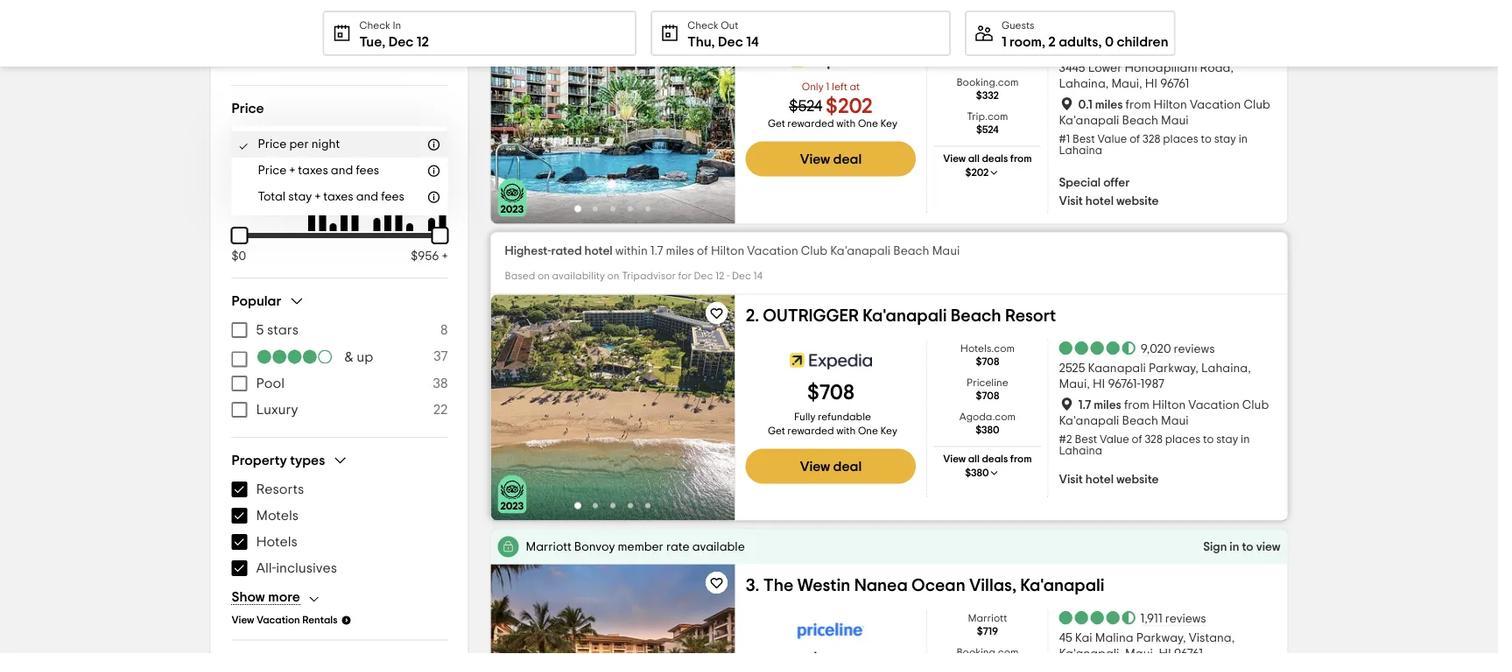 Task type: locate. For each thing, give the bounding box(es) containing it.
+ right $956
[[442, 250, 448, 262]]

1 vertical spatial lahaina
[[1059, 445, 1103, 457]]

lahaina for 1. aston kaanapali shores
[[1059, 145, 1103, 156]]

website down the offer at the top
[[1117, 195, 1159, 207]]

on right based
[[538, 271, 550, 282]]

1 vertical spatial value
[[1100, 434, 1130, 445]]

deals down the agoda.com $380
[[982, 454, 1008, 465]]

0 vertical spatial hilton
[[1154, 99, 1188, 111]]

0 horizontal spatial $524
[[789, 99, 823, 114]]

2 vertical spatial maui
[[1161, 415, 1189, 427]]

1 vertical spatial fees
[[381, 191, 405, 203]]

1 vertical spatial up
[[357, 350, 373, 364]]

maui
[[1161, 114, 1189, 127], [933, 245, 960, 257], [1161, 415, 1189, 427]]

visit
[[1059, 195, 1083, 207], [1059, 473, 1083, 486]]

$202 down 'trip.com $524'
[[966, 168, 989, 178]]

$708 inside the priceline $708
[[976, 391, 1000, 402]]

1 horizontal spatial 12
[[716, 271, 725, 282]]

places inside #2 best value of 328 places to stay in lahaina
[[1166, 434, 1201, 445]]

from hilton vacation club ka'anapali beach maui down 1987
[[1059, 399, 1269, 427]]

2 from hilton vacation club ka'anapali beach maui from the top
[[1059, 399, 1269, 427]]

taxes down price + taxes and fees at left top
[[323, 191, 354, 203]]

marriott up $719
[[968, 614, 1008, 624]]

2 vertical spatial with
[[837, 426, 856, 437]]

deal down refundable
[[834, 459, 862, 473]]

visit down special
[[1059, 195, 1083, 207]]

sign in to view
[[1204, 541, 1281, 553]]

menu containing no prepayment needed
[[232, 0, 448, 71]]

0 vertical spatial all
[[968, 154, 980, 164]]

in for 2. outrigger ka'anapali beach resort
[[1241, 434, 1250, 445]]

one
[[858, 119, 878, 129], [858, 426, 878, 437]]

expedia.com image down outrigger
[[790, 344, 872, 379]]

taxes up total stay + taxes and fees
[[298, 165, 328, 177]]

1 left left
[[826, 82, 830, 92]]

from hilton vacation club ka'anapali beach maui down 96761
[[1059, 99, 1271, 127]]

328
[[1143, 134, 1161, 145], [1145, 434, 1163, 445]]

0 vertical spatial best
[[1073, 134, 1095, 145]]

of up visit hotel website
[[1132, 434, 1143, 445]]

of for 2. outrigger ka'anapali beach resort
[[1132, 434, 1143, 445]]

2 visit from the top
[[1059, 473, 1083, 486]]

lahaina up visit hotel website
[[1059, 445, 1103, 457]]

one down refundable
[[858, 426, 878, 437]]

up inside fully refundable pay up to 12x get rewarded with one key
[[746, 440, 758, 451]]

1 inside guests 1 room , 2 adults , 0 children
[[1002, 35, 1007, 49]]

1 horizontal spatial $524
[[977, 125, 999, 135]]

parkway down 9,020 reviews link
[[1149, 363, 1196, 375]]

with down "$524 $202"
[[837, 119, 856, 129]]

1. aston kaanapali shores link
[[746, 7, 948, 24]]

to inside #2 best value of 328 places to stay in lahaina
[[1203, 434, 1214, 445]]

0
[[1105, 35, 1114, 49]]

1.7 right within
[[651, 245, 664, 257]]

1 vertical spatial $202
[[826, 96, 873, 117]]

deal for ka'anapali
[[834, 459, 862, 473]]

expedia.com image up only 1 left at
[[790, 43, 872, 78]]

beach up #2 best value of 328 places to stay in lahaina
[[1122, 415, 1159, 427]]

value inside #1 best value of 328 places to stay in lahaina
[[1098, 134, 1128, 145]]

kaanapali right aston
[[809, 7, 891, 24]]

0 vertical spatial from hilton vacation club ka'anapali beach maui
[[1059, 99, 1271, 127]]

miles for 1. aston kaanapali shores
[[1096, 99, 1123, 111]]

stay for 1. aston kaanapali shores
[[1215, 134, 1237, 145]]

2 get from the top
[[768, 426, 785, 437]]

0 horizontal spatial on
[[538, 271, 550, 282]]

based
[[505, 271, 535, 282]]

in inside #1 best value of 328 places to stay in lahaina
[[1239, 134, 1248, 145]]

hilton up -
[[711, 245, 745, 257]]

2 one from the top
[[858, 426, 878, 437]]

1 visit from the top
[[1059, 195, 1083, 207]]

menu containing resorts
[[232, 477, 448, 582]]

miles down 96761-
[[1094, 399, 1122, 411]]

$708 for hotels.com
[[976, 357, 1000, 367]]

and up total stay + taxes and fees
[[331, 165, 353, 177]]

check up thu,
[[688, 20, 719, 31]]

marriott $719
[[968, 614, 1008, 637]]

$380 down 'agoda.com'
[[976, 425, 1000, 436]]

rentals
[[302, 615, 338, 626]]

club for 2. outrigger ka'anapali beach resort
[[1243, 399, 1269, 411]]

$956 +
[[411, 250, 448, 262]]

nanea
[[855, 577, 908, 594]]

best right "#1"
[[1073, 134, 1095, 145]]

1 expedia.com image from the top
[[790, 43, 872, 78]]

lower
[[1088, 62, 1122, 74]]

1 view deal button from the top
[[746, 141, 916, 177]]

lahaina, maui, hi 96761-1987
[[1059, 363, 1251, 391]]

best for 1. aston kaanapali shores
[[1073, 134, 1095, 145]]

in
[[1239, 134, 1248, 145], [1241, 434, 1250, 445], [1230, 541, 1240, 553]]

1987
[[1141, 378, 1165, 391]]

view down booking.com $332
[[944, 154, 966, 164]]

1 for left
[[826, 82, 830, 92]]

miles up 'for'
[[666, 245, 694, 257]]

1 vertical spatial best
[[1075, 434, 1098, 445]]

1 down guests
[[1002, 35, 1007, 49]]

0 vertical spatial in
[[1239, 134, 1248, 145]]

1 horizontal spatial 1
[[1002, 35, 1007, 49]]

dec down in
[[389, 35, 414, 49]]

miles
[[1096, 99, 1123, 111], [666, 245, 694, 257], [1094, 399, 1122, 411]]

0 vertical spatial deal
[[834, 152, 862, 166]]

hotels.com up the priceline
[[961, 344, 1015, 354]]

14 right -
[[754, 271, 763, 282]]

with inside pay up to 12x get rewarded with one key
[[837, 119, 856, 129]]

0 vertical spatial stay
[[1215, 134, 1237, 145]]

one down at
[[858, 119, 878, 129]]

check inside check out thu, dec 14
[[688, 20, 719, 31]]

marriott left bonvoy
[[526, 541, 572, 553]]

$202 inside "view all deals from $202"
[[966, 168, 989, 178]]

4.0 of 5 bubbles image
[[256, 350, 333, 364]]

1 vertical spatial hotels.com
[[961, 344, 1015, 354]]

menu
[[232, 0, 448, 71], [232, 317, 448, 423], [232, 477, 448, 582]]

$524 down only
[[789, 99, 823, 114]]

view down show
[[232, 615, 254, 626]]

hotels
[[256, 535, 298, 549]]

maui for shores
[[1161, 114, 1189, 127]]

1 view deal from the top
[[800, 152, 862, 166]]

all down the agoda.com $380
[[968, 454, 980, 465]]

hilton
[[1154, 99, 1188, 111], [711, 245, 745, 257], [1153, 399, 1186, 411]]

road
[[1200, 62, 1231, 74]]

hotels.com up 'booking.com'
[[961, 43, 1015, 54]]

0 horizontal spatial and
[[331, 165, 353, 177]]

2 check from the left
[[688, 20, 719, 31]]

2 menu from the top
[[232, 317, 448, 423]]

1 one from the top
[[858, 119, 878, 129]]

value inside #2 best value of 328 places to stay in lahaina
[[1100, 434, 1130, 445]]

2 expedia.com image from the top
[[790, 344, 872, 379]]

lahaina up special
[[1059, 145, 1103, 156]]

dec inside check in tue, dec 12
[[389, 35, 414, 49]]

1 vertical spatial pay
[[750, 426, 767, 437]]

0 horizontal spatial hi
[[1093, 378, 1106, 391]]

+ for price
[[289, 165, 295, 177]]

1 vertical spatial $380
[[965, 468, 989, 479]]

check up tue,
[[360, 20, 390, 31]]

show more button
[[232, 589, 328, 607]]

1 horizontal spatial hi
[[1145, 78, 1158, 90]]

places inside #1 best value of 328 places to stay in lahaina
[[1163, 134, 1199, 145]]

maui, inside 3,524 reviews 3445 lower honoapiilani road , lahaina, maui, hi 96761
[[1112, 78, 1143, 90]]

1 horizontal spatial lahaina,
[[1202, 363, 1251, 375]]

1.7 down 2525
[[1079, 399, 1092, 411]]

2 on from the left
[[607, 271, 620, 282]]

from hilton vacation club ka'anapali beach maui
[[1059, 99, 1271, 127], [1059, 399, 1269, 427]]

maui, down 2525
[[1059, 378, 1090, 391]]

0 vertical spatial value
[[1098, 134, 1128, 145]]

kaanapali
[[809, 7, 891, 24], [1088, 363, 1146, 375]]

#2
[[1059, 434, 1073, 445]]

1 pay from the top
[[750, 126, 767, 136]]

menu containing 5 stars
[[232, 317, 448, 423]]

value down 0.1 miles
[[1098, 134, 1128, 145]]

$202 for hotels.com $202
[[976, 57, 1000, 67]]

0 horizontal spatial fees
[[356, 165, 379, 177]]

0 vertical spatial view deal button
[[746, 141, 916, 177]]

reviews up road
[[1172, 43, 1213, 55]]

1 vertical spatial group
[[232, 452, 448, 607]]

$202 up 'booking.com'
[[976, 57, 1000, 67]]

outrigger ka'anapali beach resort in maui image
[[491, 295, 735, 521], [491, 295, 735, 521]]

1 vertical spatial marriott
[[968, 614, 1008, 624]]

on down within
[[607, 271, 620, 282]]

website down #2 best value of 328 places to stay in lahaina
[[1117, 473, 1159, 486]]

2 deal from the top
[[834, 459, 862, 473]]

$524 down trip.com
[[977, 125, 999, 135]]

booking.com $332
[[957, 78, 1019, 101]]

0 vertical spatial maui,
[[1112, 78, 1143, 90]]

on
[[538, 271, 550, 282], [607, 271, 620, 282]]

, inside 3,524 reviews 3445 lower honoapiilani road , lahaina, maui, hi 96761
[[1231, 62, 1234, 74]]

96761
[[1161, 78, 1190, 90]]

$380
[[976, 425, 1000, 436], [965, 468, 989, 479]]

,
[[1042, 35, 1046, 49], [1099, 35, 1102, 49], [1231, 62, 1234, 74], [1196, 363, 1199, 375], [1183, 632, 1186, 645], [1232, 632, 1235, 645]]

best inside #1 best value of 328 places to stay in lahaina
[[1073, 134, 1095, 145]]

check
[[360, 20, 390, 31], [688, 20, 719, 31]]

$380 inside the agoda.com $380
[[976, 425, 1000, 436]]

parkway down 1,911
[[1137, 632, 1183, 645]]

2 vertical spatial reviews
[[1166, 613, 1207, 625]]

1 deals from the top
[[982, 154, 1008, 164]]

+ down price + taxes and fees at left top
[[315, 191, 321, 203]]

0 vertical spatial pay
[[750, 126, 767, 136]]

ka'anapali
[[1059, 114, 1120, 127], [831, 245, 891, 257], [863, 307, 947, 325], [1059, 415, 1120, 427], [1021, 577, 1105, 594]]

hilton for 1. aston kaanapali shores
[[1154, 99, 1188, 111]]

only 1 left at
[[802, 82, 860, 92]]

fully
[[794, 412, 816, 423]]

of inside #1 best value of 328 places to stay in lahaina
[[1130, 134, 1141, 145]]

2 12x from the top
[[746, 468, 762, 479]]

1 vertical spatial of
[[697, 245, 708, 257]]

0 vertical spatial kaanapali
[[809, 7, 891, 24]]

1
[[1002, 35, 1007, 49], [826, 82, 830, 92]]

the westin nanea ocean villas, ka'anapali in maui image
[[491, 565, 735, 654], [491, 565, 735, 654]]

$202
[[976, 57, 1000, 67], [826, 96, 873, 117], [966, 168, 989, 178]]

2 vertical spatial menu
[[232, 477, 448, 582]]

best inside #2 best value of 328 places to stay in lahaina
[[1075, 434, 1098, 445]]

0 vertical spatial view deal
[[800, 152, 862, 166]]

room
[[1010, 35, 1042, 49]]

beach up #1 best value of 328 places to stay in lahaina
[[1122, 114, 1159, 127]]

and down price + taxes and fees at left top
[[356, 191, 379, 203]]

14 inside check out thu, dec 14
[[746, 35, 759, 49]]

5
[[256, 323, 264, 337]]

stay inside #2 best value of 328 places to stay in lahaina
[[1217, 434, 1239, 445]]

1 deal from the top
[[834, 152, 862, 166]]

0 vertical spatial 12
[[417, 35, 429, 49]]

2 rewarded from the top
[[788, 426, 834, 437]]

rewarded inside pay up to 12x get rewarded with one key
[[788, 119, 834, 129]]

property
[[232, 454, 287, 468]]

expedia.com image
[[790, 43, 872, 78], [790, 344, 872, 379]]

rewarded down "$524 $202"
[[788, 119, 834, 129]]

1 horizontal spatial check
[[688, 20, 719, 31]]

1 vertical spatial rewarded
[[788, 426, 834, 437]]

0.1
[[1079, 99, 1093, 111]]

out
[[721, 20, 739, 31]]

0 horizontal spatial lahaina,
[[1059, 78, 1109, 90]]

rate
[[667, 541, 690, 553]]

+
[[289, 165, 295, 177], [315, 191, 321, 203], [442, 250, 448, 262]]

hotel down #2 best value of 328 places to stay in lahaina
[[1086, 473, 1114, 486]]

deals inside view all deals from $380
[[982, 454, 1008, 465]]

miles right the 0.1
[[1096, 99, 1123, 111]]

kaanapali up 96761-
[[1088, 363, 1146, 375]]

dec
[[389, 35, 414, 49], [718, 35, 743, 49], [694, 271, 713, 282], [732, 271, 751, 282]]

1 vertical spatial deals
[[982, 454, 1008, 465]]

hotel down the offer at the top
[[1086, 195, 1114, 207]]

places for 1. aston kaanapali shores
[[1163, 134, 1199, 145]]

view deal for aston
[[800, 152, 862, 166]]

0 horizontal spatial maui,
[[1059, 378, 1090, 391]]

1 from hilton vacation club ka'anapali beach maui from the top
[[1059, 99, 1271, 127]]

1 vertical spatial get
[[768, 426, 785, 437]]

0 horizontal spatial kaanapali
[[809, 7, 891, 24]]

get inside fully refundable pay up to 12x get rewarded with one key
[[768, 426, 785, 437]]

2 deals from the top
[[982, 454, 1008, 465]]

14 down 1.
[[746, 35, 759, 49]]

pay inside pay up to 12x get rewarded with one key
[[750, 126, 767, 136]]

1 12x from the top
[[746, 168, 762, 178]]

1 check from the left
[[360, 20, 390, 31]]

member
[[618, 541, 664, 553]]

reviews for 2. outrigger ka'anapali beach resort
[[1174, 343, 1215, 356]]

hilton for 2. outrigger ka'anapali beach resort
[[1153, 399, 1186, 411]]

view vacation rentals
[[232, 615, 338, 626]]

0 vertical spatial $524
[[789, 99, 823, 114]]

places for 2. outrigger ka'anapali beach resort
[[1166, 434, 1201, 445]]

2 key from the top
[[881, 426, 898, 437]]

value down 1.7 miles
[[1100, 434, 1130, 445]]

1 vertical spatial lahaina,
[[1202, 363, 1251, 375]]

website
[[1117, 195, 1159, 207], [1117, 473, 1159, 486]]

value for 2. outrigger ka'anapali beach resort
[[1100, 434, 1130, 445]]

maui up #2 best value of 328 places to stay in lahaina
[[1161, 415, 1189, 427]]

deals for beach
[[982, 454, 1008, 465]]

1 vertical spatial maui
[[933, 245, 960, 257]]

1 vertical spatial key
[[881, 426, 898, 437]]

$202 inside hotels.com $202
[[976, 57, 1000, 67]]

0 vertical spatial up
[[746, 140, 758, 150]]

places down the lahaina, maui, hi 96761-1987
[[1166, 434, 1201, 445]]

in inside #2 best value of 328 places to stay in lahaina
[[1241, 434, 1250, 445]]

40%
[[507, 7, 527, 17]]

0 horizontal spatial 12
[[417, 35, 429, 49]]

12 left -
[[716, 271, 725, 282]]

2 pay from the top
[[750, 426, 767, 437]]

check inside check in tue, dec 12
[[360, 20, 390, 31]]

hotel right rated
[[585, 245, 613, 257]]

view deal down "$524 $202"
[[800, 152, 862, 166]]

view deal down refundable
[[800, 459, 862, 473]]

328 inside #1 best value of 328 places to stay in lahaina
[[1143, 134, 1161, 145]]

maui, down lower
[[1112, 78, 1143, 90]]

1 vertical spatial hi
[[1093, 378, 1106, 391]]

group containing popular
[[232, 293, 448, 423]]

view deal button down "$524 $202"
[[746, 141, 916, 177]]

2. outrigger ka'anapali beach resort link
[[746, 307, 1057, 325]]

$708 up the priceline
[[976, 357, 1000, 367]]

1 horizontal spatial marriott
[[968, 614, 1008, 624]]

0 horizontal spatial marriott
[[526, 541, 572, 553]]

1 website from the top
[[1117, 195, 1159, 207]]

2 horizontal spatial +
[[442, 250, 448, 262]]

1 vertical spatial 328
[[1145, 434, 1163, 445]]

hi inside the lahaina, maui, hi 96761-1987
[[1093, 378, 1106, 391]]

1 vertical spatial one
[[858, 426, 878, 437]]

0 vertical spatial +
[[289, 165, 295, 177]]

needed
[[359, 25, 409, 39]]

0 vertical spatial reviews
[[1172, 43, 1213, 55]]

lahaina inside #2 best value of 328 places to stay in lahaina
[[1059, 445, 1103, 457]]

all inside "view all deals from $202"
[[968, 154, 980, 164]]

12 up offers
[[417, 35, 429, 49]]

stay inside #1 best value of 328 places to stay in lahaina
[[1215, 134, 1237, 145]]

parkway
[[1149, 363, 1196, 375], [1137, 632, 1183, 645]]

1 get from the top
[[768, 119, 785, 129]]

refundable
[[818, 412, 871, 423]]

check for tue,
[[360, 20, 390, 31]]

all inside view all deals from $380
[[968, 454, 980, 465]]

&
[[345, 350, 354, 364]]

12 inside check in tue, dec 12
[[417, 35, 429, 49]]

lahaina, down 9,020 reviews link
[[1202, 363, 1251, 375]]

1 vertical spatial all
[[968, 454, 980, 465]]

villas,
[[970, 577, 1017, 594]]

reviews
[[1172, 43, 1213, 55], [1174, 343, 1215, 356], [1166, 613, 1207, 625]]

less
[[530, 7, 547, 17]]

best
[[1073, 134, 1095, 145], [1075, 434, 1098, 445]]

328 down 1987
[[1145, 434, 1163, 445]]

328 inside #2 best value of 328 places to stay in lahaina
[[1145, 434, 1163, 445]]

hilton down 96761
[[1154, 99, 1188, 111]]

aston kaanapali shores in maui image
[[491, 0, 735, 224], [491, 0, 735, 224]]

2 view deal from the top
[[800, 459, 862, 473]]

0 vertical spatial group
[[232, 293, 448, 423]]

lahaina, inside the lahaina, maui, hi 96761-1987
[[1202, 363, 1251, 375]]

12x inside pay up to 12x get rewarded with one key
[[746, 168, 762, 178]]

$708 inside hotels.com $708
[[976, 357, 1000, 367]]

0 vertical spatial parkway
[[1149, 363, 1196, 375]]

up for pay
[[746, 140, 758, 150]]

lahaina, down 3445
[[1059, 78, 1109, 90]]

dec right -
[[732, 271, 751, 282]]

rewarded down fully at the bottom of the page
[[788, 426, 834, 437]]

1 lahaina from the top
[[1059, 145, 1103, 156]]

0 vertical spatial key
[[881, 119, 898, 129]]

1 menu from the top
[[232, 0, 448, 71]]

of up the offer at the top
[[1130, 134, 1141, 145]]

1 all from the top
[[968, 154, 980, 164]]

reviews inside 3,524 reviews 3445 lower honoapiilani road , lahaina, maui, hi 96761
[[1172, 43, 1213, 55]]

2 view deal button from the top
[[746, 449, 916, 484]]

with down 'no prepayment needed'
[[326, 51, 352, 65]]

lahaina inside #1 best value of 328 places to stay in lahaina
[[1059, 145, 1103, 156]]

2 hotels.com from the top
[[961, 344, 1015, 354]]

0 horizontal spatial +
[[289, 165, 295, 177]]

the
[[764, 577, 794, 594]]

9,020
[[1141, 343, 1172, 356]]

reviews up vistana
[[1166, 613, 1207, 625]]

12x
[[746, 168, 762, 178], [746, 468, 762, 479]]

1 vertical spatial view deal
[[800, 459, 862, 473]]

0 vertical spatial club
[[1244, 99, 1271, 111]]

with
[[326, 51, 352, 65], [837, 119, 856, 129], [837, 426, 856, 437]]

vacation down road
[[1190, 99, 1241, 111]]

with down refundable
[[837, 426, 856, 437]]

3 menu from the top
[[232, 477, 448, 582]]

1 vertical spatial stay
[[288, 191, 312, 203]]

pay inside fully refundable pay up to 12x get rewarded with one key
[[750, 426, 767, 437]]

1 horizontal spatial 1.7
[[1079, 399, 1092, 411]]

0 vertical spatial 1
[[1002, 35, 1007, 49]]

12
[[417, 35, 429, 49], [716, 271, 725, 282]]

view vacation rentals link
[[232, 615, 448, 626]]

1 rewarded from the top
[[788, 119, 834, 129]]

within
[[616, 245, 648, 257]]

show more
[[232, 590, 300, 604]]

2 all from the top
[[968, 454, 980, 465]]

all down 'trip.com $524'
[[968, 154, 980, 164]]

1 vertical spatial $524
[[977, 125, 999, 135]]

0 horizontal spatial 1
[[826, 82, 830, 92]]

0 vertical spatial and
[[331, 165, 353, 177]]

visit down #2
[[1059, 473, 1083, 486]]

1 key from the top
[[881, 119, 898, 129]]

up inside group
[[357, 350, 373, 364]]

2 vertical spatial $202
[[966, 168, 989, 178]]

agoda.com $380
[[960, 412, 1016, 436]]

0 vertical spatial rewarded
[[788, 119, 834, 129]]

0 vertical spatial hotel
[[1086, 195, 1114, 207]]

club for 1. aston kaanapali shores
[[1244, 99, 1271, 111]]

reviews right 9,020 on the bottom right
[[1174, 343, 1215, 356]]

2 vertical spatial hilton
[[1153, 399, 1186, 411]]

1 hotels.com from the top
[[961, 43, 1015, 54]]

$202 for $524 $202
[[826, 96, 873, 117]]

up inside pay up to 12x get rewarded with one key
[[746, 140, 758, 150]]

2 lahaina from the top
[[1059, 445, 1103, 457]]

0 vertical spatial marriott
[[526, 541, 572, 553]]

dec down out
[[718, 35, 743, 49]]

2 group from the top
[[232, 452, 448, 607]]

hotel
[[1086, 195, 1114, 207], [585, 245, 613, 257], [1086, 473, 1114, 486]]

get inside pay up to 12x get rewarded with one key
[[768, 119, 785, 129]]

special
[[355, 51, 402, 65]]

1 group from the top
[[232, 293, 448, 423]]

2 website from the top
[[1117, 473, 1159, 486]]

0 vertical spatial of
[[1130, 134, 1141, 145]]

+ up total stay + taxes and fees
[[289, 165, 295, 177]]

2. outrigger ka'anapali beach resort
[[746, 307, 1057, 325]]

hi up 1.7 miles
[[1093, 378, 1106, 391]]

1 horizontal spatial and
[[356, 191, 379, 203]]

group
[[232, 293, 448, 423], [232, 452, 448, 607]]

check for thu,
[[688, 20, 719, 31]]

8
[[441, 323, 448, 337]]

1 vertical spatial reviews
[[1174, 343, 1215, 356]]

view deal for outrigger
[[800, 459, 862, 473]]

deal down "$524 $202"
[[834, 152, 862, 166]]

hotels.com $708
[[961, 344, 1015, 367]]

22
[[433, 403, 448, 417]]

0 vertical spatial maui
[[1161, 114, 1189, 127]]

2 vertical spatial stay
[[1217, 434, 1239, 445]]

deals inside "view all deals from $202"
[[982, 154, 1008, 164]]

deals down 'trip.com $524'
[[982, 154, 1008, 164]]

of inside #2 best value of 328 places to stay in lahaina
[[1132, 434, 1143, 445]]

view
[[800, 152, 831, 166], [944, 154, 966, 164], [944, 454, 966, 465], [800, 459, 831, 473], [232, 615, 254, 626]]

all for beach
[[968, 454, 980, 465]]

1 vertical spatial 1
[[826, 82, 830, 92]]

2 vertical spatial in
[[1230, 541, 1240, 553]]

get
[[768, 119, 785, 129], [768, 426, 785, 437]]

1 vertical spatial places
[[1166, 434, 1201, 445]]

1 vertical spatial from hilton vacation club ka'anapali beach maui
[[1059, 399, 1269, 427]]

from hilton vacation club ka'anapali beach maui for 1. aston kaanapali shores
[[1059, 99, 1271, 127]]

hilton down 1987
[[1153, 399, 1186, 411]]

1 vertical spatial expedia.com image
[[790, 344, 872, 379]]

lahaina
[[1059, 145, 1103, 156], [1059, 445, 1103, 457]]

0 vertical spatial miles
[[1096, 99, 1123, 111]]



Task type: describe. For each thing, give the bounding box(es) containing it.
resorts
[[256, 483, 304, 497]]

+ for $956
[[442, 250, 448, 262]]

dec inside check out thu, dec 14
[[718, 35, 743, 49]]

1 vertical spatial parkway
[[1137, 632, 1183, 645]]

1 vertical spatial 12
[[716, 271, 725, 282]]

highest-rated hotel within 1.7 miles of hilton vacation club ka'anapali beach maui
[[505, 245, 960, 257]]

328 for 2. outrigger ka'anapali beach resort
[[1145, 434, 1163, 445]]

all-inclusives
[[256, 561, 337, 576]]

pool
[[256, 377, 285, 391]]

properties with special offers
[[256, 51, 442, 65]]

$380 inside view all deals from $380
[[965, 468, 989, 479]]

view inside view all deals from $380
[[944, 454, 966, 465]]

available
[[693, 541, 745, 553]]

to inside fully refundable pay up to 12x get rewarded with one key
[[746, 454, 756, 465]]

thu,
[[688, 35, 715, 49]]

1 vertical spatial hilton
[[711, 245, 745, 257]]

$719
[[977, 627, 999, 637]]

1 vertical spatial taxes
[[323, 191, 354, 203]]

$956
[[411, 250, 439, 262]]

from hilton vacation club ka'anapali beach maui for 2. outrigger ka'anapali beach resort
[[1059, 399, 1269, 427]]

honoapiilani
[[1125, 62, 1198, 74]]

1 vertical spatial 1.7
[[1079, 399, 1092, 411]]

priceline $708
[[967, 378, 1009, 402]]

view deal button for aston
[[746, 141, 916, 177]]

key inside pay up to 12x get rewarded with one key
[[881, 119, 898, 129]]

best for 2. outrigger ka'anapali beach resort
[[1075, 434, 1098, 445]]

tue,
[[360, 35, 386, 49]]

children
[[1117, 35, 1169, 49]]

beach up "2. outrigger ka'anapali beach resort"
[[894, 245, 930, 257]]

rewarded inside fully refundable pay up to 12x get rewarded with one key
[[788, 426, 834, 437]]

$524 $202
[[789, 96, 873, 117]]

marriott bonvoy member rate available
[[526, 541, 745, 553]]

hotels.com for shores
[[961, 43, 1015, 54]]

view
[[1257, 541, 1281, 553]]

view down fully at the bottom of the page
[[800, 459, 831, 473]]

all for shores
[[968, 154, 980, 164]]

than
[[550, 7, 572, 17]]

12x inside fully refundable pay up to 12x get rewarded with one key
[[746, 468, 762, 479]]

view down "$524 $202"
[[800, 152, 831, 166]]

special offer visit hotel website
[[1059, 177, 1159, 207]]

key inside fully refundable pay up to 12x get rewarded with one key
[[881, 426, 898, 437]]

328 for 1. aston kaanapali shores
[[1143, 134, 1161, 145]]

lahaina, inside 3,524 reviews 3445 lower honoapiilani road , lahaina, maui, hi 96761
[[1059, 78, 1109, 90]]

sign
[[1204, 541, 1227, 553]]

hotel inside special offer visit hotel website
[[1086, 195, 1114, 207]]

of for 1. aston kaanapali shores
[[1130, 134, 1141, 145]]

popular
[[232, 294, 281, 308]]

booking.com
[[957, 78, 1019, 88]]

outrigger
[[763, 307, 859, 325]]

rated
[[551, 245, 582, 257]]

1 for room
[[1002, 35, 1007, 49]]

marriott for $719
[[968, 614, 1008, 624]]

hi inside 3,524 reviews 3445 lower honoapiilani road , lahaina, maui, hi 96761
[[1145, 78, 1158, 90]]

miles for 2. outrigger ka'anapali beach resort
[[1094, 399, 1122, 411]]

to inside pay up to 12x get rewarded with one key
[[746, 154, 756, 164]]

vacation down the lahaina, maui, hi 96761-1987
[[1189, 399, 1240, 411]]

vacation up 2.
[[747, 245, 799, 257]]

visit hotel website
[[1059, 473, 1159, 486]]

view inside "view all deals from $202"
[[944, 154, 966, 164]]

45
[[1059, 632, 1073, 645]]

3. the westin nanea ocean villas, ka'anapali link
[[746, 577, 1105, 594]]

0 vertical spatial fees
[[356, 165, 379, 177]]

1. aston kaanapali shores
[[746, 7, 948, 24]]

2023 link
[[491, 295, 735, 521]]

stay for 2. outrigger ka'anapali beach resort
[[1217, 434, 1239, 445]]

left
[[832, 82, 848, 92]]

availability
[[552, 271, 605, 282]]

aston
[[760, 7, 806, 24]]

deal for kaanapali
[[834, 152, 862, 166]]

1 horizontal spatial fees
[[381, 191, 405, 203]]

2525
[[1059, 363, 1086, 375]]

one inside pay up to 12x get rewarded with one key
[[858, 119, 878, 129]]

guests 1 room , 2 adults , 0 children
[[1002, 20, 1169, 49]]

0 vertical spatial with
[[326, 51, 352, 65]]

1 vertical spatial +
[[315, 191, 321, 203]]

0 vertical spatial taxes
[[298, 165, 328, 177]]

check out thu, dec 14
[[688, 20, 759, 49]]

based on availability on tripadvisor for dec 12 - dec 14
[[505, 271, 763, 282]]

2525 kaanapali parkway ,
[[1059, 363, 1202, 375]]

with inside fully refundable pay up to 12x get rewarded with one key
[[837, 426, 856, 437]]

visit inside special offer visit hotel website
[[1059, 195, 1083, 207]]

vacation down show more dropdown button
[[257, 615, 300, 626]]

total
[[258, 191, 286, 203]]

3,524
[[1141, 43, 1169, 55]]

from inside "view all deals from $202"
[[1011, 154, 1032, 164]]

$708 for priceline
[[976, 391, 1000, 402]]

for
[[678, 271, 692, 282]]

priceline image
[[790, 614, 872, 649]]

trip.com
[[967, 112, 1009, 122]]

$0
[[232, 250, 246, 262]]

maximum price slider
[[421, 216, 459, 255]]

1 vertical spatial 14
[[754, 271, 763, 282]]

value for 1. aston kaanapali shores
[[1098, 134, 1128, 145]]

highest-
[[505, 245, 551, 257]]

3. the westin nanea ocean villas, ka'anapali
[[746, 577, 1105, 594]]

malina
[[1095, 632, 1134, 645]]

properties
[[256, 51, 323, 65]]

group containing property types
[[232, 452, 448, 607]]

1 vertical spatial miles
[[666, 245, 694, 257]]

1 vertical spatial club
[[801, 245, 828, 257]]

resort
[[1005, 307, 1057, 325]]

stars
[[267, 323, 299, 337]]

1 vertical spatial and
[[356, 191, 379, 203]]

marriott for bonvoy
[[526, 541, 572, 553]]

2
[[1049, 35, 1056, 49]]

from inside view all deals from $380
[[1011, 454, 1032, 465]]

40% less than usual
[[507, 7, 599, 17]]

in inside sign in to view button
[[1230, 541, 1240, 553]]

38
[[433, 377, 448, 391]]

offers
[[405, 51, 442, 65]]

in for 1. aston kaanapali shores
[[1239, 134, 1248, 145]]

hotels.com for beach
[[961, 344, 1015, 354]]

$524 inside 'trip.com $524'
[[977, 125, 999, 135]]

9,020 reviews
[[1141, 343, 1215, 356]]

inclusives
[[276, 561, 337, 576]]

website inside special offer visit hotel website
[[1117, 195, 1159, 207]]

no prepayment needed
[[256, 25, 409, 39]]

3.
[[746, 577, 760, 594]]

view deal button for outrigger
[[746, 449, 916, 484]]

luxury
[[256, 403, 298, 417]]

$524 inside "$524 $202"
[[789, 99, 823, 114]]

1 vertical spatial kaanapali
[[1088, 363, 1146, 375]]

minimum price slider
[[220, 216, 259, 255]]

shores
[[895, 7, 948, 24]]

offer
[[1104, 177, 1130, 189]]

1,911
[[1141, 613, 1163, 625]]

reviews for 3. the westin nanea ocean villas, ka'anapali
[[1166, 613, 1207, 625]]

maui for beach
[[1161, 415, 1189, 427]]

total stay + taxes and fees
[[258, 191, 405, 203]]

tripadvisor
[[622, 271, 676, 282]]

5 stars
[[256, 323, 299, 337]]

to inside button
[[1242, 541, 1254, 553]]

in
[[393, 20, 401, 31]]

dec right 'for'
[[694, 271, 713, 282]]

1.7 miles
[[1079, 399, 1122, 411]]

guests
[[1002, 20, 1035, 31]]

price + taxes and fees
[[258, 165, 379, 177]]

types
[[290, 454, 325, 468]]

property types
[[232, 454, 325, 468]]

1 vertical spatial hotel
[[585, 245, 613, 257]]

beach up hotels.com $708 on the right of the page
[[951, 307, 1002, 325]]

3445
[[1059, 62, 1086, 74]]

lahaina for 2. outrigger ka'anapali beach resort
[[1059, 445, 1103, 457]]

to inside #1 best value of 328 places to stay in lahaina
[[1201, 134, 1212, 145]]

no
[[256, 25, 275, 39]]

bonvoy
[[574, 541, 615, 553]]

deals for shores
[[982, 154, 1008, 164]]

maui, inside the lahaina, maui, hi 96761-1987
[[1059, 378, 1090, 391]]

up for &
[[357, 350, 373, 364]]

pay up to 12x get rewarded with one key
[[746, 119, 898, 178]]

2 vertical spatial hotel
[[1086, 473, 1114, 486]]

one inside fully refundable pay up to 12x get rewarded with one key
[[858, 426, 878, 437]]

1 on from the left
[[538, 271, 550, 282]]

all-
[[256, 561, 276, 576]]

0 vertical spatial 1.7
[[651, 245, 664, 257]]

-
[[727, 271, 730, 282]]

fully refundable pay up to 12x get rewarded with one key
[[746, 412, 898, 479]]

$708 up refundable
[[808, 382, 855, 403]]

& up
[[345, 350, 373, 364]]

view all deals from $380
[[944, 454, 1032, 479]]



Task type: vqa. For each thing, say whether or not it's contained in the screenshot.
the Check In — / — / —
no



